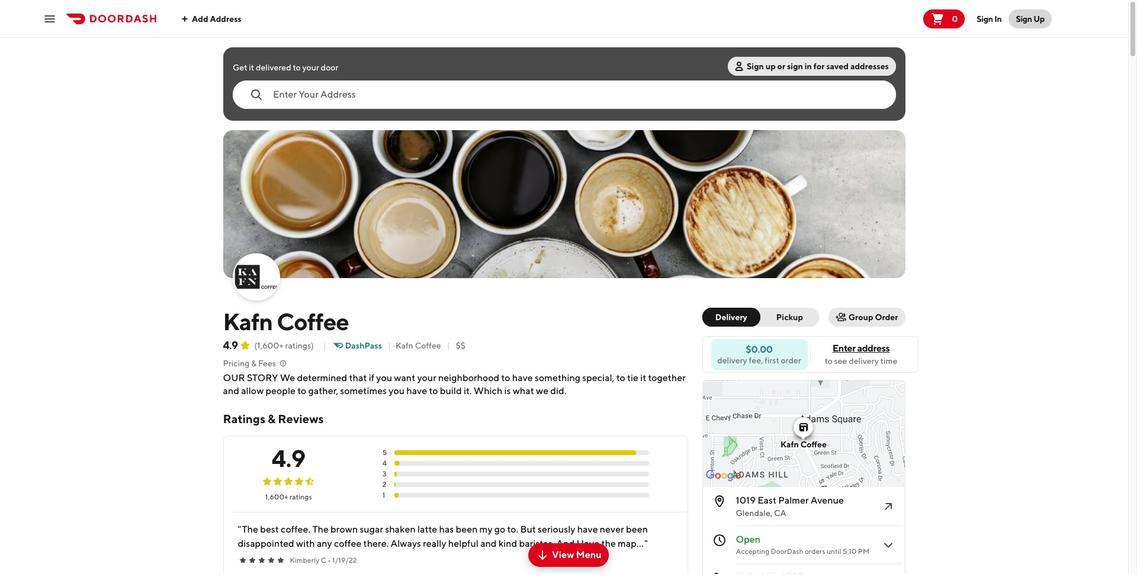 Task type: vqa. For each thing, say whether or not it's contained in the screenshot.
'Expand store hours' image
yes



Task type: locate. For each thing, give the bounding box(es) containing it.
you right if
[[376, 373, 392, 384]]

1 vertical spatial &
[[268, 412, 276, 426]]

2 horizontal spatial sign
[[1016, 14, 1032, 23]]

1 expand store hours image from the top
[[881, 433, 895, 447]]

1 vertical spatial you
[[389, 386, 405, 397]]

sign
[[977, 14, 993, 23], [1016, 14, 1032, 23], [747, 62, 764, 71]]

to left tie
[[616, 373, 625, 384]]

palmer
[[779, 495, 809, 506]]

(1,600+
[[254, 341, 284, 351]]

ratings
[[223, 412, 265, 426]]

tie
[[627, 373, 639, 384]]

delivery left fee,
[[717, 356, 747, 365]]

1 horizontal spatial "
[[644, 538, 648, 550]]

accepting
[[736, 547, 770, 556]]

0 vertical spatial "
[[238, 524, 241, 535]]

it right get
[[249, 63, 254, 72]]

your right want
[[417, 373, 436, 384]]

3
[[383, 470, 387, 479]]

kafn coffee image
[[223, 130, 905, 278], [234, 255, 279, 300]]

5
[[383, 448, 387, 457]]

& for pricing
[[251, 359, 257, 368]]

delivery down enter address button
[[849, 357, 879, 366]]

have
[[512, 373, 533, 384], [407, 386, 427, 397]]

0 horizontal spatial |
[[323, 341, 326, 351]]

coffee
[[277, 308, 349, 336], [415, 341, 441, 351], [801, 440, 827, 450], [801, 440, 827, 450], [801, 440, 827, 450], [801, 440, 827, 450]]

3 | from the left
[[447, 341, 450, 351]]

east
[[758, 495, 777, 506]]

1 horizontal spatial &
[[268, 412, 276, 426]]

in
[[805, 62, 812, 71]]

ratings)
[[285, 341, 314, 351]]

until
[[827, 547, 842, 556]]

4.9 up pricing in the left of the page
[[223, 339, 238, 352]]

pricing & fees
[[223, 359, 276, 368]]

sometimes
[[340, 386, 387, 397]]

& right ratings
[[268, 412, 276, 426]]

have down want
[[407, 386, 427, 397]]

sign for sign in
[[977, 14, 993, 23]]

1 horizontal spatial delivery
[[849, 357, 879, 366]]

0 horizontal spatial 4.9
[[223, 339, 238, 352]]

c
[[321, 556, 326, 565]]

kimberly c • 1/19/22
[[290, 556, 357, 565]]

to right people
[[298, 386, 306, 397]]

delivery
[[717, 356, 747, 365], [849, 357, 879, 366]]

powered by google image
[[706, 470, 741, 482]]

1 vertical spatial "
[[644, 538, 648, 550]]

orders
[[805, 547, 825, 556]]

add address
[[192, 14, 242, 23]]

0 vertical spatial expand store hours image
[[881, 433, 895, 447]]

time
[[881, 357, 898, 366]]

0 horizontal spatial your
[[302, 63, 319, 72]]

sign up
[[1016, 14, 1045, 23]]

gather,
[[308, 386, 338, 397]]

that
[[349, 373, 367, 384]]

1 vertical spatial your
[[417, 373, 436, 384]]

2 horizontal spatial |
[[447, 341, 450, 351]]

expand store hours image inside button
[[881, 433, 895, 447]]

& inside the pricing & fees button
[[251, 359, 257, 368]]

it
[[249, 63, 254, 72], [640, 373, 646, 384]]

4.9 up 1,600+ ratings
[[272, 445, 306, 473]]

Enter Your Address text field
[[273, 88, 884, 101]]

our
[[223, 373, 245, 384]]

1
[[383, 491, 385, 500]]

pricing & fees button
[[223, 358, 288, 370]]

& left fees
[[251, 359, 257, 368]]

0 horizontal spatial "
[[238, 524, 241, 535]]

doordash
[[771, 547, 804, 556]]

1 | from the left
[[323, 341, 326, 351]]

sign
[[787, 62, 803, 71]]

sign in
[[977, 14, 1002, 23]]

0 vertical spatial your
[[302, 63, 319, 72]]

&
[[251, 359, 257, 368], [268, 412, 276, 426]]

address
[[210, 14, 242, 23]]

your
[[302, 63, 319, 72], [417, 373, 436, 384]]

0 horizontal spatial delivery
[[717, 356, 747, 365]]

& for ratings
[[268, 412, 276, 426]]

| left $$
[[447, 341, 450, 351]]

0 vertical spatial &
[[251, 359, 257, 368]]

4.9
[[223, 339, 238, 352], [272, 445, 306, 473]]

|
[[323, 341, 326, 351], [388, 341, 391, 351], [447, 341, 450, 351]]

up
[[1034, 14, 1045, 23]]

your inside our story we determined that if you want your neighborhood to have something special, to tie it together and allow people to gather, sometimes you have to build it. which is what we did.
[[417, 373, 436, 384]]

to up is
[[501, 373, 510, 384]]

expand store hours image
[[881, 433, 895, 447], [881, 538, 895, 553]]

it inside our story we determined that if you want your neighborhood to have something special, to tie it together and allow people to gather, sometimes you have to build it. which is what we did.
[[640, 373, 646, 384]]

it right tie
[[640, 373, 646, 384]]

0 horizontal spatial &
[[251, 359, 257, 368]]

1 horizontal spatial it
[[640, 373, 646, 384]]

enter
[[833, 343, 856, 354]]

what
[[513, 386, 534, 397]]

1 horizontal spatial |
[[388, 341, 391, 351]]

order
[[875, 313, 898, 322]]

our story we determined that if you want your neighborhood to have something special, to tie it together and allow people to gather, sometimes you have to build it. which is what we did.
[[223, 373, 688, 397]]

open menu image
[[43, 12, 57, 26]]

menu
[[576, 550, 602, 561]]

together
[[648, 373, 686, 384]]

1 vertical spatial expand store hours image
[[881, 538, 895, 553]]

1 horizontal spatial 4.9
[[272, 445, 306, 473]]

have up what
[[512, 373, 533, 384]]

Pickup radio
[[754, 308, 819, 327]]

0 horizontal spatial it
[[249, 63, 254, 72]]

| right ratings)
[[323, 341, 326, 351]]

1,600+ ratings
[[265, 493, 312, 502]]

| right dashpass at bottom left
[[388, 341, 391, 351]]

delivery inside enter address to see delivery time
[[849, 357, 879, 366]]

find restaurant in google maps image
[[881, 500, 895, 514]]

to left see
[[825, 357, 833, 366]]

1 vertical spatial it
[[640, 373, 646, 384]]

see
[[834, 357, 847, 366]]

$0.00 delivery fee, first order
[[717, 344, 801, 365]]

determined
[[297, 373, 347, 384]]

you down want
[[389, 386, 405, 397]]

kafn coffee
[[223, 308, 349, 336], [781, 440, 827, 450], [781, 440, 827, 450], [781, 440, 827, 450], [781, 440, 827, 450]]

0 vertical spatial have
[[512, 373, 533, 384]]

address
[[857, 343, 890, 354]]

0 vertical spatial 4.9
[[223, 339, 238, 352]]

1 horizontal spatial your
[[417, 373, 436, 384]]

1019 east palmer avenue glendale, ca
[[736, 495, 844, 518]]

ca
[[774, 509, 787, 518]]

special,
[[582, 373, 615, 384]]

"
[[238, 524, 241, 535], [644, 538, 648, 550]]

1 vertical spatial have
[[407, 386, 427, 397]]

you
[[376, 373, 392, 384], [389, 386, 405, 397]]

your left door
[[302, 63, 319, 72]]

0 vertical spatial it
[[249, 63, 254, 72]]

0 horizontal spatial sign
[[747, 62, 764, 71]]

(1,600+ ratings)
[[254, 341, 314, 351]]

1 horizontal spatial sign
[[977, 14, 993, 23]]



Task type: describe. For each thing, give the bounding box(es) containing it.
fee,
[[749, 356, 763, 365]]

addresses
[[850, 62, 889, 71]]

•
[[328, 556, 331, 565]]

add address button
[[180, 14, 242, 23]]

saved
[[826, 62, 849, 71]]

0
[[952, 14, 958, 23]]

kafn coffee | $$
[[396, 341, 466, 351]]

to left build at the left
[[429, 386, 438, 397]]

$$
[[456, 341, 466, 351]]

0 horizontal spatial have
[[407, 386, 427, 397]]

neighborhood
[[438, 373, 500, 384]]

map region
[[602, 252, 905, 556]]

order methods option group
[[702, 308, 819, 327]]

delivered
[[256, 63, 291, 72]]

in
[[995, 14, 1002, 23]]

door
[[321, 63, 338, 72]]

fees
[[258, 359, 276, 368]]

1019
[[736, 495, 756, 506]]

pricing
[[223, 359, 250, 368]]

view menu button
[[528, 544, 609, 567]]

for
[[813, 62, 824, 71]]

get
[[233, 63, 247, 72]]

something
[[535, 373, 581, 384]]

avenue
[[811, 495, 844, 506]]

to inside enter address to see delivery time
[[825, 357, 833, 366]]

kimberly
[[290, 556, 319, 565]]

1/19/22
[[332, 556, 357, 565]]

allow
[[241, 386, 264, 397]]

ratings & reviews
[[223, 412, 324, 426]]

delivery inside $0.00 delivery fee, first order
[[717, 356, 747, 365]]

glendale,
[[736, 509, 773, 518]]

sign for sign up or sign in for saved addresses
[[747, 62, 764, 71]]

did.
[[550, 386, 567, 397]]

order
[[781, 356, 801, 365]]

open
[[736, 534, 761, 546]]

to right delivered
[[293, 63, 300, 72]]

it.
[[464, 386, 472, 397]]

Delivery radio
[[702, 308, 761, 327]]

5:10
[[843, 547, 857, 556]]

get it delivered to your door
[[233, 63, 338, 72]]

delivery
[[715, 313, 747, 322]]

group order
[[849, 313, 898, 322]]

sign for sign up
[[1016, 14, 1032, 23]]

1 vertical spatial 4.9
[[272, 445, 306, 473]]

2 | from the left
[[388, 341, 391, 351]]

first
[[765, 356, 779, 365]]

dashpass |
[[345, 341, 391, 351]]

reviews
[[278, 412, 324, 426]]

is
[[504, 386, 511, 397]]

which
[[474, 386, 503, 397]]

1,600+
[[265, 493, 288, 502]]

open accepting doordash orders until 5:10 pm
[[736, 534, 870, 556]]

view
[[552, 550, 574, 561]]

dashpass
[[345, 341, 382, 351]]

or
[[777, 62, 785, 71]]

want
[[394, 373, 415, 384]]

pickup
[[776, 313, 803, 322]]

group order button
[[829, 308, 905, 327]]

sign up or sign in for saved addresses
[[747, 62, 889, 71]]

enter address to see delivery time
[[825, 343, 898, 366]]

0 button
[[924, 9, 965, 28]]

and
[[223, 386, 239, 397]]

up
[[765, 62, 776, 71]]

pm
[[858, 547, 870, 556]]

group
[[849, 313, 873, 322]]

we
[[280, 373, 295, 384]]

0 vertical spatial you
[[376, 373, 392, 384]]

build
[[440, 386, 462, 397]]

view menu
[[552, 550, 602, 561]]

4
[[383, 459, 387, 468]]

sign in link
[[970, 7, 1009, 31]]

ratings
[[290, 493, 312, 502]]

enter address button
[[813, 342, 910, 355]]

sign up or sign in for saved addresses link
[[728, 57, 896, 76]]

2 expand store hours image from the top
[[881, 538, 895, 553]]

if
[[369, 373, 374, 384]]

1 horizontal spatial have
[[512, 373, 533, 384]]

story
[[247, 373, 278, 384]]

add
[[192, 14, 208, 23]]

sign up link
[[1009, 9, 1052, 28]]

we
[[536, 386, 549, 397]]

people
[[266, 386, 296, 397]]

2
[[383, 480, 387, 489]]



